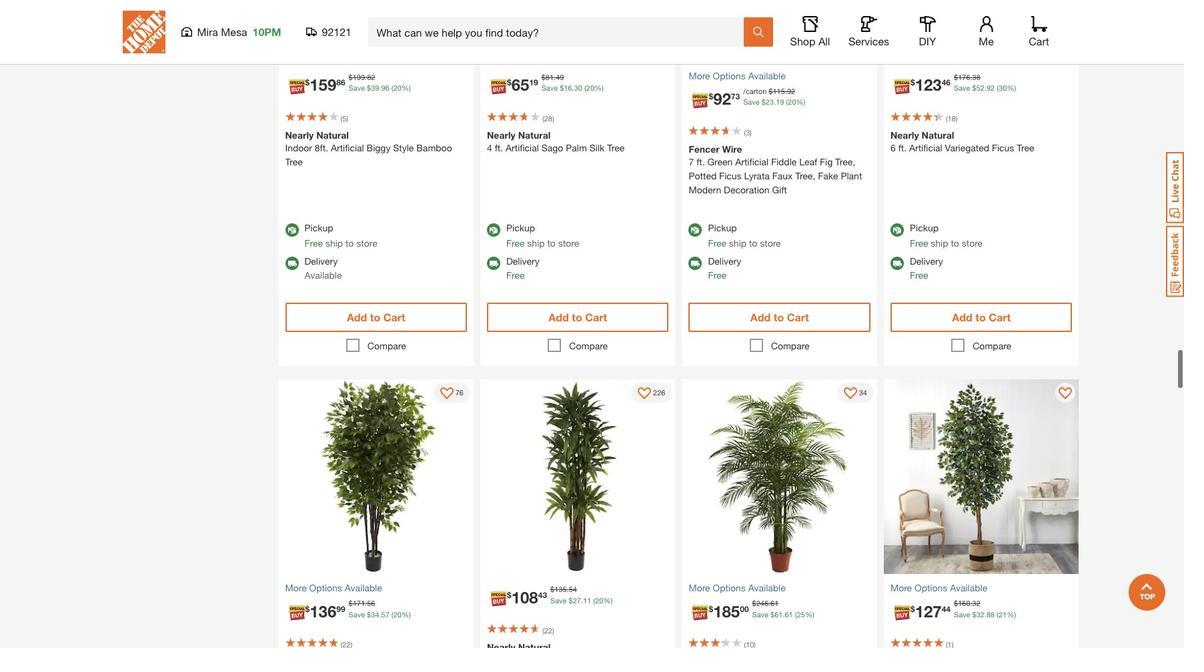 Task type: locate. For each thing, give the bounding box(es) containing it.
1 vertical spatial ficus
[[720, 170, 742, 181]]

compare for 159
[[368, 340, 406, 352]]

2 horizontal spatial ft.
[[899, 142, 907, 153]]

2 store from the left
[[558, 237, 579, 249]]

more up $ 185 00
[[689, 583, 711, 594]]

natural down 18
[[922, 129, 955, 141]]

2 horizontal spatial available for pickup image
[[891, 223, 904, 237]]

20 right 96
[[394, 84, 402, 92]]

display image inside '34' dropdown button
[[844, 388, 857, 401]]

4 add from the left
[[953, 311, 973, 324]]

services
[[849, 35, 890, 47]]

(
[[392, 84, 394, 92], [585, 84, 587, 92], [997, 84, 999, 92], [787, 98, 788, 106], [341, 114, 342, 123], [543, 114, 544, 123], [946, 114, 948, 123], [744, 128, 746, 137], [594, 597, 595, 605], [392, 611, 394, 619], [795, 611, 797, 619], [997, 611, 999, 619], [543, 627, 544, 636]]

ficus inside nearly natural 6 ft. artificial variegated ficus tree
[[992, 142, 1015, 153]]

save inside the $ 246 . 61 save $ 61 . 61 ( 25 %)
[[753, 611, 769, 619]]

nearly natural 6 ft. artificial variegated ficus tree
[[891, 129, 1035, 153]]

19 right 23
[[776, 98, 784, 106]]

92 inside /carton $ 115 . 92 save $ 23 . 19 ( 20 %)
[[787, 87, 796, 95]]

4 compare from the left
[[973, 340, 1012, 352]]

save inside $ 81 . 49 save $ 16 . 30 ( 20 %)
[[542, 84, 558, 92]]

%) right 57
[[402, 611, 411, 619]]

1 ship from the left
[[326, 237, 343, 249]]

style
[[393, 142, 414, 153]]

1 horizontal spatial available shipping image
[[689, 257, 702, 270]]

19
[[530, 78, 538, 88], [776, 98, 784, 106]]

$ right 99
[[349, 600, 353, 608]]

indoor
[[285, 142, 312, 153]]

%) inside $ 171 . 56 save $ 34 . 57 ( 20 %)
[[402, 611, 411, 619]]

tree inside nearly natural indoor 8ft. artificial biggy style bamboo tree
[[285, 156, 303, 167]]

1 compare from the left
[[368, 340, 406, 352]]

1 horizontal spatial 34
[[859, 388, 868, 397]]

20 inside $ 171 . 56 save $ 34 . 57 ( 20 %)
[[394, 611, 402, 619]]

1 horizontal spatial ficus
[[992, 142, 1015, 153]]

38
[[973, 73, 981, 81]]

1 horizontal spatial display image
[[638, 388, 651, 401]]

0 horizontal spatial 30
[[574, 84, 583, 92]]

%) inside $ 160 . 32 save $ 32 . 88 ( 21 %)
[[1007, 611, 1017, 619]]

more for 127
[[891, 583, 912, 594]]

19 left 81
[[530, 78, 538, 88]]

ship for 159
[[326, 237, 343, 249]]

1 horizontal spatial 30
[[999, 84, 1007, 92]]

$ inside $ 185 00
[[709, 605, 714, 615]]

) for 123
[[956, 114, 958, 123]]

2 horizontal spatial tree
[[1017, 142, 1035, 153]]

1 horizontal spatial delivery free
[[708, 256, 742, 281]]

save down 171
[[349, 611, 365, 619]]

%) right 00
[[805, 611, 815, 619]]

1 vertical spatial 34
[[371, 611, 379, 619]]

artificial
[[331, 142, 364, 153], [506, 142, 539, 153], [910, 142, 943, 153], [736, 156, 769, 167]]

$ 246 . 61 save $ 61 . 61 ( 25 %)
[[753, 600, 815, 619]]

%) inside $ 81 . 49 save $ 16 . 30 ( 20 %)
[[595, 84, 604, 92]]

0 vertical spatial 34
[[859, 388, 868, 397]]

54
[[569, 586, 577, 594]]

mira mesa 10pm
[[197, 25, 281, 38]]

$ 171 . 56 save $ 34 . 57 ( 20 %)
[[349, 600, 411, 619]]

2 horizontal spatial delivery free
[[910, 256, 944, 281]]

1 available shipping image from the left
[[285, 257, 299, 270]]

20 right 11
[[595, 597, 604, 605]]

available for pickup image
[[285, 223, 299, 237], [689, 223, 702, 237], [891, 223, 904, 237]]

176
[[959, 73, 971, 81]]

store for 65
[[558, 237, 579, 249]]

$ left 81
[[507, 78, 512, 88]]

57
[[381, 611, 390, 619]]

pickup free ship to store for 65
[[507, 222, 579, 249]]

tree
[[607, 142, 625, 153], [1017, 142, 1035, 153], [285, 156, 303, 167]]

2 natural from the left
[[518, 129, 551, 141]]

0 horizontal spatial delivery free
[[507, 256, 540, 281]]

indoor 8ft. artificial biggy style bamboo tree image
[[279, 0, 474, 62]]

%) for 108
[[604, 597, 613, 605]]

2 available for pickup image from the left
[[689, 223, 702, 237]]

nearly inside nearly natural indoor 8ft. artificial biggy style bamboo tree
[[285, 129, 314, 141]]

display image inside 76 dropdown button
[[440, 388, 454, 401]]

1 add to cart button from the left
[[285, 303, 467, 332]]

potted
[[689, 170, 717, 181]]

( 22 )
[[543, 627, 554, 636]]

more options available link up $ 160 . 32 save $ 32 . 88 ( 21 %)
[[891, 582, 1073, 596]]

options up $ 185 00
[[713, 583, 746, 594]]

nearly natural 4 ft. artificial sago palm silk tree
[[487, 129, 625, 153]]

save inside $ 135 . 54 save $ 27 . 11 ( 20 %)
[[551, 597, 567, 605]]

$ right 00
[[753, 600, 757, 608]]

artificial right 6 in the right of the page
[[910, 142, 943, 153]]

pickup free ship to store
[[305, 222, 378, 249], [507, 222, 579, 249], [708, 222, 781, 249], [910, 222, 983, 249]]

save down 199 at the left of the page
[[349, 84, 365, 92]]

available shipping image
[[285, 257, 299, 270], [689, 257, 702, 270], [891, 257, 904, 270]]

ficus right variegated
[[992, 142, 1015, 153]]

2 add to cart button from the left
[[487, 303, 669, 332]]

ft. inside nearly natural 6 ft. artificial variegated ficus tree
[[899, 142, 907, 153]]

6.5 ft. artificial uv resistant indoor/outdoor areca palm image
[[682, 380, 878, 575]]

%) right 96
[[402, 84, 411, 92]]

fiddle
[[771, 156, 797, 167]]

3 available shipping image from the left
[[891, 257, 904, 270]]

92
[[987, 84, 995, 92], [787, 87, 796, 95], [714, 90, 731, 108]]

more options available link up 56
[[285, 582, 467, 596]]

display image inside 226 dropdown button
[[638, 388, 651, 401]]

65
[[512, 76, 530, 94]]

save inside $ 171 . 56 save $ 34 . 57 ( 20 %)
[[349, 611, 365, 619]]

2 30 from the left
[[999, 84, 1007, 92]]

1 horizontal spatial tree
[[607, 142, 625, 153]]

add to cart button for 65
[[487, 303, 669, 332]]

4 ft. artificial sago palm silk tree image
[[481, 0, 676, 62]]

4 pickup from the left
[[910, 222, 939, 233]]

20 for 136
[[394, 611, 402, 619]]

( 5 )
[[341, 114, 348, 123]]

artificial inside nearly natural 6 ft. artificial variegated ficus tree
[[910, 142, 943, 153]]

nearly inside nearly natural 4 ft. artificial sago palm silk tree
[[487, 129, 516, 141]]

1 horizontal spatial natural
[[518, 129, 551, 141]]

more up $ 136 99
[[285, 583, 307, 594]]

delivery for 159
[[305, 256, 338, 267]]

32 right 160
[[973, 600, 981, 608]]

natural up 8ft.
[[316, 129, 349, 141]]

0 horizontal spatial display image
[[440, 388, 454, 401]]

0 horizontal spatial tree
[[285, 156, 303, 167]]

1 horizontal spatial nearly
[[487, 129, 516, 141]]

2 pickup free ship to store from the left
[[507, 222, 579, 249]]

save
[[349, 84, 365, 92], [542, 84, 558, 92], [954, 84, 971, 92], [744, 98, 760, 106], [551, 597, 567, 605], [349, 611, 365, 619], [753, 611, 769, 619], [954, 611, 971, 619]]

20 right 16
[[587, 84, 595, 92]]

save down the 176
[[954, 84, 971, 92]]

1 add from the left
[[347, 311, 367, 324]]

1 vertical spatial 19
[[776, 98, 784, 106]]

add to cart
[[347, 311, 406, 324], [549, 311, 607, 324], [751, 311, 809, 324], [953, 311, 1011, 324]]

delivery available
[[305, 256, 342, 281]]

92 inside $ 176 . 38 save $ 52 . 92 ( 30 %)
[[987, 84, 995, 92]]

nearly up 4
[[487, 129, 516, 141]]

save down the 246
[[753, 611, 769, 619]]

123
[[915, 76, 942, 94]]

available
[[749, 70, 786, 81], [305, 270, 342, 281], [345, 583, 382, 594], [749, 583, 786, 594], [951, 583, 988, 594]]

2 horizontal spatial available shipping image
[[891, 257, 904, 270]]

226
[[653, 388, 666, 397]]

tree right silk
[[607, 142, 625, 153]]

20 right 57
[[394, 611, 402, 619]]

ft.
[[495, 142, 503, 153], [899, 142, 907, 153], [697, 156, 705, 167]]

nearly for 65
[[487, 129, 516, 141]]

7 ft. green artificial fiddle leaf fig tree, potted ficus lyrata faux tree, fake plant modern decoration gift image
[[682, 0, 878, 62]]

ft. right 7 at right
[[697, 156, 705, 167]]

3 nearly from the left
[[891, 129, 920, 141]]

$ down 82
[[367, 84, 371, 92]]

30 right 16
[[574, 84, 583, 92]]

$ left 44
[[911, 605, 915, 615]]

add
[[347, 311, 367, 324], [549, 311, 569, 324], [751, 311, 771, 324], [953, 311, 973, 324]]

0 vertical spatial 19
[[530, 78, 538, 88]]

tree, up "plant" on the right of the page
[[836, 156, 856, 167]]

more
[[689, 70, 711, 81], [285, 583, 307, 594], [689, 583, 711, 594], [891, 583, 912, 594]]

( 3 )
[[744, 128, 752, 137]]

3 compare from the left
[[771, 340, 810, 352]]

save down 135 on the bottom left of the page
[[551, 597, 567, 605]]

%) right 16
[[595, 84, 604, 92]]

more up "$ 127 44"
[[891, 583, 912, 594]]

3 available for pickup image from the left
[[891, 223, 904, 237]]

0 horizontal spatial 19
[[530, 78, 538, 88]]

/carton
[[744, 87, 767, 95]]

natural inside nearly natural 4 ft. artificial sago palm silk tree
[[518, 129, 551, 141]]

1 store from the left
[[357, 237, 378, 249]]

more options available link up '115'
[[689, 69, 871, 83]]

more options available up 73
[[689, 70, 786, 81]]

artificial for 159
[[331, 142, 364, 153]]

3 natural from the left
[[922, 129, 955, 141]]

92121
[[322, 25, 352, 38]]

4 pickup free ship to store from the left
[[910, 222, 983, 249]]

%) inside $ 135 . 54 save $ 27 . 11 ( 20 %)
[[604, 597, 613, 605]]

1 horizontal spatial ft.
[[697, 156, 705, 167]]

0 horizontal spatial ficus
[[720, 170, 742, 181]]

pickup for 159
[[305, 222, 333, 233]]

%) right 11
[[604, 597, 613, 605]]

more for 136
[[285, 583, 307, 594]]

add to cart button
[[285, 303, 467, 332], [487, 303, 669, 332], [689, 303, 871, 332], [891, 303, 1073, 332]]

20 for 159
[[394, 84, 402, 92]]

0 horizontal spatial nearly
[[285, 129, 314, 141]]

artificial for 123
[[910, 142, 943, 153]]

0 vertical spatial ficus
[[992, 142, 1015, 153]]

artificial up lyrata
[[736, 156, 769, 167]]

display image
[[440, 388, 454, 401], [638, 388, 651, 401], [844, 388, 857, 401]]

1 horizontal spatial 19
[[776, 98, 784, 106]]

30
[[574, 84, 583, 92], [999, 84, 1007, 92]]

1 nearly from the left
[[285, 129, 314, 141]]

save down 81
[[542, 84, 558, 92]]

20 inside $ 81 . 49 save $ 16 . 30 ( 20 %)
[[587, 84, 595, 92]]

0 horizontal spatial 92
[[714, 90, 731, 108]]

ficus down green
[[720, 170, 742, 181]]

ft. inside nearly natural 4 ft. artificial sago palm silk tree
[[495, 142, 503, 153]]

4 delivery from the left
[[910, 256, 944, 267]]

$ left 43 in the left bottom of the page
[[507, 591, 512, 601]]

more up the $ 92 73
[[689, 70, 711, 81]]

tree, down "leaf"
[[796, 170, 816, 181]]

34
[[859, 388, 868, 397], [371, 611, 379, 619]]

delivery inside delivery available
[[305, 256, 338, 267]]

nearly up 6 in the right of the page
[[891, 129, 920, 141]]

more options available up 99
[[285, 583, 382, 594]]

ft. right 4
[[495, 142, 503, 153]]

fake
[[818, 170, 839, 181]]

44
[[942, 605, 951, 615]]

20 inside $ 135 . 54 save $ 27 . 11 ( 20 %)
[[595, 597, 604, 605]]

( inside the $ 246 . 61 save $ 61 . 61 ( 25 %)
[[795, 611, 797, 619]]

more options available link
[[689, 69, 871, 83], [285, 582, 467, 596], [689, 582, 871, 596], [891, 582, 1073, 596]]

add for 65
[[549, 311, 569, 324]]

natural for 159
[[316, 129, 349, 141]]

0 horizontal spatial available for pickup image
[[285, 223, 299, 237]]

$ left 00
[[709, 605, 714, 615]]

nearly natural indoor 8ft. artificial biggy style bamboo tree
[[285, 129, 452, 167]]

%) right 23
[[797, 98, 806, 106]]

4 store from the left
[[962, 237, 983, 249]]

1 horizontal spatial 92
[[787, 87, 796, 95]]

20 for 108
[[595, 597, 604, 605]]

natural inside nearly natural 6 ft. artificial variegated ficus tree
[[922, 129, 955, 141]]

options
[[713, 70, 746, 81], [309, 583, 342, 594], [713, 583, 746, 594], [915, 583, 948, 594]]

lyrata
[[744, 170, 770, 181]]

tree inside nearly natural 4 ft. artificial sago palm silk tree
[[607, 142, 625, 153]]

artificial right 8ft.
[[331, 142, 364, 153]]

92 left /carton in the right of the page
[[714, 90, 731, 108]]

1 delivery from the left
[[305, 256, 338, 267]]

4 add to cart from the left
[[953, 311, 1011, 324]]

options up "$ 127 44"
[[915, 583, 948, 594]]

%) for 159
[[402, 84, 411, 92]]

20 right 23
[[788, 98, 797, 106]]

nearly inside nearly natural 6 ft. artificial variegated ficus tree
[[891, 129, 920, 141]]

natural inside nearly natural indoor 8ft. artificial biggy style bamboo tree
[[316, 129, 349, 141]]

$
[[349, 73, 353, 81], [542, 73, 546, 81], [954, 73, 959, 81], [305, 78, 310, 88], [507, 78, 512, 88], [911, 78, 915, 88], [367, 84, 371, 92], [560, 84, 564, 92], [973, 84, 977, 92], [769, 87, 773, 95], [709, 92, 714, 102], [762, 98, 766, 106], [551, 586, 555, 594], [507, 591, 512, 601], [569, 597, 573, 605], [349, 600, 353, 608], [753, 600, 757, 608], [954, 600, 959, 608], [305, 605, 310, 615], [709, 605, 714, 615], [911, 605, 915, 615], [367, 611, 371, 619], [771, 611, 775, 619], [973, 611, 977, 619]]

4 add to cart button from the left
[[891, 303, 1073, 332]]

$ up 23
[[769, 87, 773, 95]]

$ right 43 in the left bottom of the page
[[551, 586, 555, 594]]

available for pickup image
[[487, 223, 501, 237]]

natural down 28
[[518, 129, 551, 141]]

30 inside $ 81 . 49 save $ 16 . 30 ( 20 %)
[[574, 84, 583, 92]]

sago
[[542, 142, 564, 153]]

cart
[[1029, 35, 1050, 47], [384, 311, 406, 324], [585, 311, 607, 324], [787, 311, 809, 324], [989, 311, 1011, 324]]

32 left 88
[[977, 611, 985, 619]]

2 horizontal spatial 92
[[987, 84, 995, 92]]

( inside $ 81 . 49 save $ 16 . 30 ( 20 %)
[[585, 84, 587, 92]]

tree for 65
[[607, 142, 625, 153]]

tree down indoor
[[285, 156, 303, 167]]

76 button
[[434, 383, 471, 403]]

artificial left the sago
[[506, 142, 539, 153]]

2 delivery free from the left
[[708, 256, 742, 281]]

92 right '115'
[[787, 87, 796, 95]]

add to cart for 65
[[549, 311, 607, 324]]

save inside '$ 199 . 82 save $ 39 . 96 ( 20 %)'
[[349, 84, 365, 92]]

6.5 ft. artificial dracaena tree image
[[481, 380, 676, 575]]

$ left 49
[[542, 73, 546, 81]]

2 horizontal spatial display image
[[844, 388, 857, 401]]

0 horizontal spatial 34
[[371, 611, 379, 619]]

%) inside the $ 246 . 61 save $ 61 . 61 ( 25 %)
[[805, 611, 815, 619]]

more options available
[[689, 70, 786, 81], [285, 583, 382, 594], [689, 583, 786, 594], [891, 583, 988, 594]]

20 inside /carton $ 115 . 92 save $ 23 . 19 ( 20 %)
[[788, 98, 797, 106]]

25
[[797, 611, 805, 619]]

( 28 )
[[543, 114, 554, 123]]

$ left "46"
[[911, 78, 915, 88]]

0 horizontal spatial available shipping image
[[285, 257, 299, 270]]

$ left 99
[[305, 605, 310, 615]]

1 vertical spatial tree,
[[796, 170, 816, 181]]

nearly up indoor
[[285, 129, 314, 141]]

compare for 123
[[973, 340, 1012, 352]]

options up $ 136 99
[[309, 583, 342, 594]]

cart for 123
[[989, 311, 1011, 324]]

2 compare from the left
[[569, 340, 608, 352]]

more options available for 92
[[689, 70, 786, 81]]

natural for 65
[[518, 129, 551, 141]]

0 horizontal spatial ft.
[[495, 142, 503, 153]]

available for 127
[[951, 583, 988, 594]]

add to cart for 159
[[347, 311, 406, 324]]

$ 127 44
[[911, 603, 951, 621]]

92 right 52
[[987, 84, 995, 92]]

fencer wire 7 ft. green artificial fiddle leaf fig tree, potted ficus lyrata faux tree, fake plant modern decoration gift
[[689, 143, 862, 195]]

options for 185
[[713, 583, 746, 594]]

artificial inside nearly natural indoor 8ft. artificial biggy style bamboo tree
[[331, 142, 364, 153]]

$ inside "$ 127 44"
[[911, 605, 915, 615]]

6
[[891, 142, 896, 153]]

available for pickup image for 159
[[285, 223, 299, 237]]

all
[[819, 35, 831, 47]]

ship for 123
[[931, 237, 949, 249]]

2 display image from the left
[[638, 388, 651, 401]]

%) inside $ 176 . 38 save $ 52 . 92 ( 30 %)
[[1007, 84, 1017, 92]]

options up 73
[[713, 70, 746, 81]]

tree for 159
[[285, 156, 303, 167]]

2 ship from the left
[[527, 237, 545, 249]]

save inside $ 160 . 32 save $ 32 . 88 ( 21 %)
[[954, 611, 971, 619]]

save inside $ 176 . 38 save $ 52 . 92 ( 30 %)
[[954, 84, 971, 92]]

$ left 88
[[973, 611, 977, 619]]

1 horizontal spatial available for pickup image
[[689, 223, 702, 237]]

2 pickup from the left
[[507, 222, 535, 233]]

1 display image from the left
[[440, 388, 454, 401]]

3 delivery free from the left
[[910, 256, 944, 281]]

2 nearly from the left
[[487, 129, 516, 141]]

1 delivery free from the left
[[507, 256, 540, 281]]

61
[[771, 600, 779, 608], [775, 611, 783, 619], [785, 611, 793, 619]]

2 horizontal spatial nearly
[[891, 129, 920, 141]]

to
[[346, 237, 354, 249], [548, 237, 556, 249], [749, 237, 758, 249], [951, 237, 960, 249], [370, 311, 381, 324], [572, 311, 582, 324], [774, 311, 784, 324], [976, 311, 986, 324]]

%) right 88
[[1007, 611, 1017, 619]]

more options available up 44
[[891, 583, 988, 594]]

6 ft. artificial variegated ficus tree image
[[884, 0, 1079, 62]]

compare for 65
[[569, 340, 608, 352]]

wire
[[722, 143, 743, 155]]

more options available up 00
[[689, 583, 786, 594]]

diy
[[919, 35, 937, 47]]

1 pickup free ship to store from the left
[[305, 222, 378, 249]]

cart for 65
[[585, 311, 607, 324]]

more options available link up the $ 246 . 61 save $ 61 . 61 ( 25 %)
[[689, 582, 871, 596]]

( inside $ 176 . 38 save $ 52 . 92 ( 30 %)
[[997, 84, 999, 92]]

1 30 from the left
[[574, 84, 583, 92]]

save down 160
[[954, 611, 971, 619]]

34 inside $ 171 . 56 save $ 34 . 57 ( 20 %)
[[371, 611, 379, 619]]

compare
[[368, 340, 406, 352], [569, 340, 608, 352], [771, 340, 810, 352], [973, 340, 1012, 352]]

4 ship from the left
[[931, 237, 949, 249]]

56
[[367, 600, 375, 608]]

available for 185
[[749, 583, 786, 594]]

20 inside '$ 199 . 82 save $ 39 . 96 ( 20 %)'
[[394, 84, 402, 92]]

save down /carton in the right of the page
[[744, 98, 760, 106]]

20
[[394, 84, 402, 92], [587, 84, 595, 92], [788, 98, 797, 106], [595, 597, 604, 605], [394, 611, 402, 619]]

1 natural from the left
[[316, 129, 349, 141]]

%) inside '$ 199 . 82 save $ 39 . 96 ( 20 %)'
[[402, 84, 411, 92]]

30 inside $ 176 . 38 save $ 52 . 92 ( 30 %)
[[999, 84, 1007, 92]]

%) right 52
[[1007, 84, 1017, 92]]

3 add to cart from the left
[[751, 311, 809, 324]]

tree right variegated
[[1017, 142, 1035, 153]]

2 delivery from the left
[[507, 256, 540, 267]]

more options available link for 136
[[285, 582, 467, 596]]

cart for 159
[[384, 311, 406, 324]]

more options available for 136
[[285, 583, 382, 594]]

2 horizontal spatial natural
[[922, 129, 955, 141]]

$ 135 . 54 save $ 27 . 11 ( 20 %)
[[551, 586, 613, 605]]

ft. right 6 in the right of the page
[[899, 142, 907, 153]]

$ left 73
[[709, 92, 714, 102]]

8 ft. green ficus artificial tree in handmade natural cotton planter image
[[884, 380, 1079, 575]]

faux
[[773, 170, 793, 181]]

2 add from the left
[[549, 311, 569, 324]]

mesa
[[221, 25, 247, 38]]

save for 65
[[542, 84, 558, 92]]

30 right 52
[[999, 84, 1007, 92]]

$ right 86
[[349, 73, 353, 81]]

3 display image from the left
[[844, 388, 857, 401]]

biggy
[[367, 142, 391, 153]]

delivery
[[305, 256, 338, 267], [507, 256, 540, 267], [708, 256, 742, 267], [910, 256, 944, 267]]

0 horizontal spatial natural
[[316, 129, 349, 141]]

.
[[365, 73, 367, 81], [554, 73, 556, 81], [971, 73, 973, 81], [379, 84, 381, 92], [572, 84, 574, 92], [985, 84, 987, 92], [785, 87, 787, 95], [774, 98, 776, 106], [567, 586, 569, 594], [581, 597, 583, 605], [365, 600, 367, 608], [769, 600, 771, 608], [971, 600, 973, 608], [379, 611, 381, 619], [783, 611, 785, 619], [985, 611, 987, 619]]

delivery for 123
[[910, 256, 944, 267]]

1 pickup from the left
[[305, 222, 333, 233]]

136
[[310, 603, 337, 621]]

( inside $ 135 . 54 save $ 27 . 11 ( 20 %)
[[594, 597, 595, 605]]

1 available for pickup image from the left
[[285, 223, 299, 237]]

artificial inside nearly natural 4 ft. artificial sago palm silk tree
[[506, 142, 539, 153]]

$ left 86
[[305, 78, 310, 88]]

nearly
[[285, 129, 314, 141], [487, 129, 516, 141], [891, 129, 920, 141]]

1 add to cart from the left
[[347, 311, 406, 324]]

2 add to cart from the left
[[549, 311, 607, 324]]

0 vertical spatial tree,
[[836, 156, 856, 167]]

20 for 65
[[587, 84, 595, 92]]



Task type: vqa. For each thing, say whether or not it's contained in the screenshot.
Capella White Brick 2-1/3 in. x 10 in. Matte Porcelain Floor and Wall Tile (5.15 sq. ft./case) image
no



Task type: describe. For each thing, give the bounding box(es) containing it.
cart link
[[1025, 16, 1054, 48]]

$ down /carton in the right of the page
[[762, 98, 766, 106]]

34 button
[[837, 383, 874, 403]]

decoration
[[724, 184, 770, 195]]

73
[[731, 92, 740, 102]]

mira
[[197, 25, 218, 38]]

live chat image
[[1167, 152, 1185, 224]]

$ 159 86
[[305, 76, 345, 94]]

available for 136
[[345, 583, 382, 594]]

$ inside $ 136 99
[[305, 605, 310, 615]]

$ down 56
[[367, 611, 371, 619]]

pickup free ship to store for 159
[[305, 222, 378, 249]]

store for 159
[[357, 237, 378, 249]]

$ 65 19
[[507, 76, 538, 94]]

$ down 54
[[569, 597, 573, 605]]

$ left 25
[[771, 611, 775, 619]]

save inside /carton $ 115 . 92 save $ 23 . 19 ( 20 %)
[[744, 98, 760, 106]]

6.5 ft. artificial deluxe ficus tree image
[[279, 380, 474, 575]]

delivery free for 65
[[507, 256, 540, 281]]

fencer
[[689, 143, 720, 155]]

available for 92
[[749, 70, 786, 81]]

add for 159
[[347, 311, 367, 324]]

pickup for 123
[[910, 222, 939, 233]]

more for 185
[[689, 583, 711, 594]]

What can we help you find today? search field
[[377, 18, 743, 46]]

11
[[583, 597, 591, 605]]

27
[[573, 597, 581, 605]]

99
[[337, 605, 345, 615]]

display image for 185
[[844, 388, 857, 401]]

18
[[948, 114, 956, 123]]

$ right 44
[[954, 600, 959, 608]]

( inside /carton $ 115 . 92 save $ 23 . 19 ( 20 %)
[[787, 98, 788, 106]]

) for 159
[[347, 114, 348, 123]]

108
[[512, 589, 538, 607]]

save for 127
[[954, 611, 971, 619]]

store for 123
[[962, 237, 983, 249]]

19 inside $ 65 19
[[530, 78, 538, 88]]

services button
[[848, 16, 891, 48]]

$ 176 . 38 save $ 52 . 92 ( 30 %)
[[954, 73, 1017, 92]]

3 add from the left
[[751, 311, 771, 324]]

display image for 136
[[440, 388, 454, 401]]

1 horizontal spatial tree,
[[836, 156, 856, 167]]

%) for 123
[[1007, 84, 1017, 92]]

$ inside $ 65 19
[[507, 78, 512, 88]]

10pm
[[253, 25, 281, 38]]

5
[[342, 114, 347, 123]]

96
[[381, 84, 390, 92]]

$ 199 . 82 save $ 39 . 96 ( 20 %)
[[349, 73, 411, 92]]

82
[[367, 73, 375, 81]]

ship for 65
[[527, 237, 545, 249]]

3 pickup free ship to store from the left
[[708, 222, 781, 249]]

options for 92
[[713, 70, 746, 81]]

add for 123
[[953, 311, 973, 324]]

3 pickup from the left
[[708, 222, 737, 233]]

natural for 123
[[922, 129, 955, 141]]

available for pickup image for 123
[[891, 223, 904, 237]]

23
[[766, 98, 774, 106]]

%) for 185
[[805, 611, 815, 619]]

4
[[487, 142, 492, 153]]

39
[[371, 84, 379, 92]]

$ 136 99
[[305, 603, 345, 621]]

$ right "46"
[[954, 73, 959, 81]]

more options available link for 185
[[689, 582, 871, 596]]

feedback link image
[[1167, 226, 1185, 298]]

$ 81 . 49 save $ 16 . 30 ( 20 %)
[[542, 73, 604, 92]]

pickup for 65
[[507, 222, 535, 233]]

delivery for 65
[[507, 256, 540, 267]]

available shipping image
[[487, 257, 501, 270]]

%) for 136
[[402, 611, 411, 619]]

( 18 )
[[946, 114, 958, 123]]

$ inside the $ 92 73
[[709, 92, 714, 102]]

gift
[[772, 184, 787, 195]]

49
[[556, 73, 564, 81]]

3 add to cart button from the left
[[689, 303, 871, 332]]

) for 108
[[553, 627, 554, 636]]

diy button
[[907, 16, 949, 48]]

options for 127
[[915, 583, 948, 594]]

available shipping image for 159
[[285, 257, 299, 270]]

$ inside $ 159 86
[[305, 78, 310, 88]]

3
[[746, 128, 750, 137]]

3 store from the left
[[760, 237, 781, 249]]

135
[[555, 586, 567, 594]]

the home depot logo image
[[122, 11, 165, 53]]

246
[[757, 600, 769, 608]]

ft. for 123
[[899, 142, 907, 153]]

171
[[353, 600, 365, 608]]

) for 65
[[553, 114, 554, 123]]

save for 185
[[753, 611, 769, 619]]

/carton $ 115 . 92 save $ 23 . 19 ( 20 %)
[[744, 87, 806, 106]]

0 horizontal spatial tree,
[[796, 170, 816, 181]]

green
[[708, 156, 733, 167]]

88
[[987, 611, 995, 619]]

artificial for 65
[[506, 142, 539, 153]]

1 vertical spatial 32
[[977, 611, 985, 619]]

save for 123
[[954, 84, 971, 92]]

nearly for 123
[[891, 129, 920, 141]]

16
[[564, 84, 572, 92]]

modern
[[689, 184, 722, 195]]

ft. for 65
[[495, 142, 503, 153]]

shop all button
[[789, 16, 832, 48]]

92121 button
[[306, 25, 352, 39]]

add to cart button for 123
[[891, 303, 1073, 332]]

21
[[999, 611, 1007, 619]]

shop
[[791, 35, 816, 47]]

43
[[538, 591, 547, 601]]

fig
[[820, 156, 833, 167]]

$ down 49
[[560, 84, 564, 92]]

available shipping image for 123
[[891, 257, 904, 270]]

$ down 38
[[973, 84, 977, 92]]

226 button
[[631, 383, 672, 403]]

more options available for 127
[[891, 583, 988, 594]]

me
[[979, 35, 994, 47]]

%) for 127
[[1007, 611, 1017, 619]]

ft. inside the fencer wire 7 ft. green artificial fiddle leaf fig tree, potted ficus lyrata faux tree, fake plant modern decoration gift
[[697, 156, 705, 167]]

me button
[[965, 16, 1008, 48]]

46
[[942, 78, 951, 88]]

save for 159
[[349, 84, 365, 92]]

19 inside /carton $ 115 . 92 save $ 23 . 19 ( 20 %)
[[776, 98, 784, 106]]

add to cart for 123
[[953, 311, 1011, 324]]

add to cart button for 159
[[285, 303, 467, 332]]

160
[[959, 600, 971, 608]]

more for 92
[[689, 70, 711, 81]]

variegated
[[945, 142, 990, 153]]

7
[[689, 156, 694, 167]]

more options available link for 92
[[689, 69, 871, 83]]

$ 185 00
[[709, 603, 749, 621]]

86
[[337, 78, 345, 88]]

$ 92 73
[[709, 90, 740, 108]]

nearly for 159
[[285, 129, 314, 141]]

( inside $ 160 . 32 save $ 32 . 88 ( 21 %)
[[997, 611, 999, 619]]

34 inside '34' dropdown button
[[859, 388, 868, 397]]

shop all
[[791, 35, 831, 47]]

( inside '$ 199 . 82 save $ 39 . 96 ( 20 %)'
[[392, 84, 394, 92]]

52
[[977, 84, 985, 92]]

28
[[544, 114, 553, 123]]

$ inside $ 108 43
[[507, 591, 512, 601]]

%) for 65
[[595, 84, 604, 92]]

$ 108 43
[[507, 589, 547, 607]]

3 ship from the left
[[729, 237, 747, 249]]

159
[[310, 76, 337, 94]]

more options available link for 127
[[891, 582, 1073, 596]]

plant
[[841, 170, 862, 181]]

artificial inside the fencer wire 7 ft. green artificial fiddle leaf fig tree, potted ficus lyrata faux tree, fake plant modern decoration gift
[[736, 156, 769, 167]]

3 delivery from the left
[[708, 256, 742, 267]]

81
[[546, 73, 554, 81]]

2 available shipping image from the left
[[689, 257, 702, 270]]

0 vertical spatial 32
[[973, 600, 981, 608]]

pickup free ship to store for 123
[[910, 222, 983, 249]]

22
[[544, 627, 553, 636]]

115
[[773, 87, 785, 95]]

bamboo
[[417, 142, 452, 153]]

options for 136
[[309, 583, 342, 594]]

save for 108
[[551, 597, 567, 605]]

display image
[[1059, 388, 1073, 401]]

ficus inside the fencer wire 7 ft. green artificial fiddle leaf fig tree, potted ficus lyrata faux tree, fake plant modern decoration gift
[[720, 170, 742, 181]]

delivery free for 123
[[910, 256, 944, 281]]

( inside $ 171 . 56 save $ 34 . 57 ( 20 %)
[[392, 611, 394, 619]]

tree inside nearly natural 6 ft. artificial variegated ficus tree
[[1017, 142, 1035, 153]]

$ inside $ 123 46
[[911, 78, 915, 88]]

%) inside /carton $ 115 . 92 save $ 23 . 19 ( 20 %)
[[797, 98, 806, 106]]

76
[[456, 388, 464, 397]]

save for 136
[[349, 611, 365, 619]]

palm
[[566, 142, 587, 153]]

185
[[714, 603, 740, 621]]

8ft.
[[315, 142, 328, 153]]

$ 123 46
[[911, 76, 951, 94]]

more options available for 185
[[689, 583, 786, 594]]



